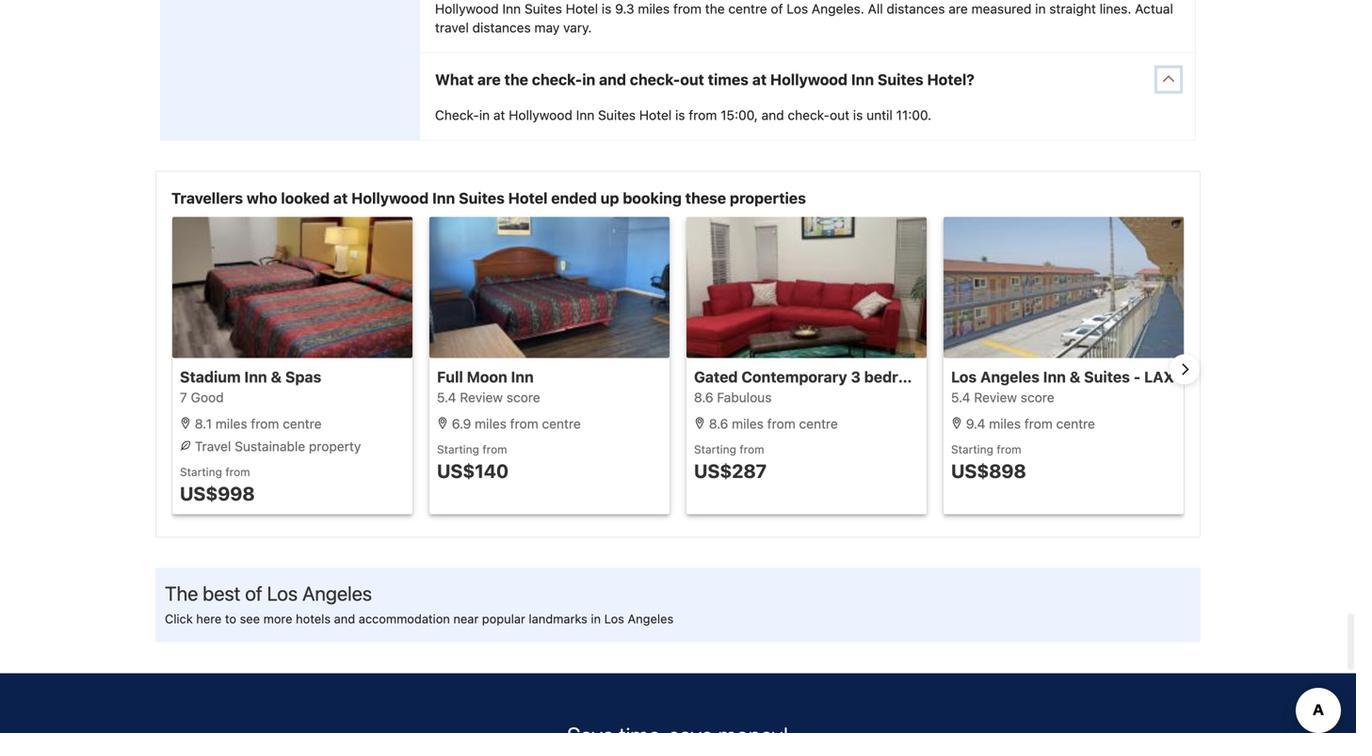Task type: describe. For each thing, give the bounding box(es) containing it.
travellers
[[171, 189, 243, 207]]

in up 'travellers who looked at hollywood inn suites hotel ended up booking these properties'
[[479, 107, 490, 123]]

popular
[[482, 612, 525, 626]]

from inside hollywood inn suites hotel is 9.3 miles from the centre of los angeles. all distances are measured in straight lines. actual travel distances may vary.
[[673, 1, 702, 16]]

to
[[225, 612, 236, 626]]

los inside los angeles inn & suites - lax 5.4 review score
[[951, 368, 977, 386]]

0 horizontal spatial hotel
[[508, 189, 548, 207]]

accordion control element
[[419, 0, 1196, 141]]

us$998
[[180, 483, 255, 505]]

centre for us$898
[[1057, 416, 1095, 432]]

hollywood right looked
[[352, 189, 429, 207]]

starting from us$898
[[951, 443, 1026, 482]]

hollywood inside hollywood inn suites hotel is 9.3 miles from the centre of los angeles. all distances are measured in straight lines. actual travel distances may vary.
[[435, 1, 499, 16]]

centre inside hollywood inn suites hotel is 9.3 miles from the centre of los angeles. all distances are measured in straight lines. actual travel distances may vary.
[[729, 1, 767, 16]]

of inside hollywood inn suites hotel is 9.3 miles from the centre of los angeles. all distances are measured in straight lines. actual travel distances may vary.
[[771, 1, 783, 16]]

the inside hollywood inn suites hotel is 9.3 miles from the centre of los angeles. all distances are measured in straight lines. actual travel distances may vary.
[[705, 1, 725, 16]]

1 vertical spatial out
[[830, 107, 850, 123]]

1 vertical spatial distances
[[472, 20, 531, 35]]

hollywood inside what are the check-in and check-out times at hollywood inn suites hotel? dropdown button
[[770, 70, 848, 88]]

in inside dropdown button
[[582, 70, 596, 88]]

1 vertical spatial and
[[762, 107, 784, 123]]

from inside starting from us$898
[[997, 443, 1022, 456]]

inn inside hollywood inn suites hotel is 9.3 miles from the centre of los angeles. all distances are measured in straight lines. actual travel distances may vary.
[[503, 1, 521, 16]]

looked
[[281, 189, 330, 207]]

los angeles inn & suites - lax 5.4 review score
[[951, 368, 1175, 405]]

inn inside stadium inn & spas 7 good
[[244, 368, 267, 386]]

full
[[437, 368, 463, 386]]

times
[[708, 70, 749, 88]]

out inside dropdown button
[[680, 70, 704, 88]]

hotel?
[[927, 70, 975, 88]]

moon
[[467, 368, 507, 386]]

all
[[868, 1, 883, 16]]

and inside the best of los angeles click here to see more hotels and accommodation near popular landmarks in los angeles
[[334, 612, 355, 626]]

measured
[[972, 1, 1032, 16]]

these
[[685, 189, 726, 207]]

best
[[203, 582, 241, 605]]

inn inside los angeles inn & suites - lax 5.4 review score
[[1043, 368, 1066, 386]]

hotel inside hollywood inn suites hotel is 9.3 miles from the centre of los angeles. all distances are measured in straight lines. actual travel distances may vary.
[[566, 1, 598, 16]]

15:00,
[[721, 107, 758, 123]]

are inside dropdown button
[[477, 70, 501, 88]]

starting for us$998
[[180, 466, 222, 479]]

vary.
[[563, 20, 592, 35]]

until
[[867, 107, 893, 123]]

6.9 miles from centre
[[448, 416, 581, 432]]

near
[[453, 612, 479, 626]]

from up sustainable
[[251, 416, 279, 432]]

angeles.
[[812, 1, 865, 16]]

8.6 miles from centre
[[706, 416, 838, 432]]

ended
[[551, 189, 597, 207]]

0 horizontal spatial check-
[[532, 70, 582, 88]]

miles for us$140
[[475, 416, 507, 432]]

what are the check-in and check-out times at hollywood inn suites hotel? button
[[420, 53, 1195, 106]]

miles for us$287
[[732, 416, 764, 432]]

the best of los angeles click here to see more hotels and accommodation near popular landmarks in los angeles
[[165, 582, 674, 626]]

starting from us$998
[[180, 466, 255, 505]]

from inside starting from us$140
[[483, 443, 507, 456]]

11:00.
[[896, 107, 932, 123]]

accommodation
[[359, 612, 450, 626]]

from down 8.6 fabulous
[[767, 416, 796, 432]]

what
[[435, 70, 474, 88]]

starting from us$140
[[437, 443, 509, 482]]

of inside the best of los angeles click here to see more hotels and accommodation near popular landmarks in los angeles
[[245, 582, 262, 605]]

centre for us$287
[[799, 416, 838, 432]]

is inside hollywood inn suites hotel is 9.3 miles from the centre of los angeles. all distances are measured in straight lines. actual travel distances may vary.
[[602, 1, 612, 16]]

angeles inside los angeles inn & suites - lax 5.4 review score
[[981, 368, 1040, 386]]

travel
[[435, 20, 469, 35]]

are inside hollywood inn suites hotel is 9.3 miles from the centre of los angeles. all distances are measured in straight lines. actual travel distances may vary.
[[949, 1, 968, 16]]

2 horizontal spatial is
[[853, 107, 863, 123]]

from down los angeles inn & suites - lax 5.4 review score
[[1025, 416, 1053, 432]]

the inside dropdown button
[[504, 70, 528, 88]]

full moon inn 5.4 review score
[[437, 368, 540, 405]]

hotels
[[296, 612, 331, 626]]

score inside los angeles inn & suites - lax 5.4 review score
[[1021, 390, 1055, 405]]

straight
[[1050, 1, 1096, 16]]

up
[[601, 189, 619, 207]]



Task type: locate. For each thing, give the bounding box(es) containing it.
2 vertical spatial and
[[334, 612, 355, 626]]

of
[[771, 1, 783, 16], [245, 582, 262, 605]]

1 horizontal spatial is
[[675, 107, 685, 123]]

0 vertical spatial hotel
[[566, 1, 598, 16]]

centre for us$140
[[542, 416, 581, 432]]

starting for us$287
[[694, 443, 737, 456]]

may
[[535, 20, 560, 35]]

&
[[271, 368, 282, 386], [1070, 368, 1081, 386]]

0 vertical spatial and
[[599, 70, 626, 88]]

in inside hollywood inn suites hotel is 9.3 miles from the centre of los angeles. all distances are measured in straight lines. actual travel distances may vary.
[[1035, 1, 1046, 16]]

and inside dropdown button
[[599, 70, 626, 88]]

0 horizontal spatial distances
[[472, 20, 531, 35]]

from
[[673, 1, 702, 16], [689, 107, 717, 123], [251, 416, 279, 432], [510, 416, 538, 432], [767, 416, 796, 432], [1025, 416, 1053, 432], [483, 443, 507, 456], [740, 443, 764, 456], [997, 443, 1022, 456], [225, 466, 250, 479]]

score inside full moon inn 5.4 review score
[[507, 390, 540, 405]]

click
[[165, 612, 193, 626]]

1 horizontal spatial at
[[493, 107, 505, 123]]

starting inside starting from us$140
[[437, 443, 479, 456]]

and right 15:00,
[[762, 107, 784, 123]]

from up "us$140"
[[483, 443, 507, 456]]

centre
[[729, 1, 767, 16], [283, 416, 322, 432], [542, 416, 581, 432], [799, 416, 838, 432], [1057, 416, 1095, 432]]

starting inside starting from us$287
[[694, 443, 737, 456]]

hotel up vary.
[[566, 1, 598, 16]]

los left angeles.
[[787, 1, 808, 16]]

2 vertical spatial angeles
[[628, 612, 674, 626]]

angeles up hotels
[[302, 582, 372, 605]]

at
[[752, 70, 767, 88], [493, 107, 505, 123], [333, 189, 348, 207]]

hollywood inn suites hotel is 9.3 miles from the centre of los angeles. all distances are measured in straight lines. actual travel distances may vary.
[[435, 1, 1173, 35]]

distances left may
[[472, 20, 531, 35]]

8.1 miles from centre
[[191, 416, 322, 432]]

1 & from the left
[[271, 368, 282, 386]]

in right 'landmarks'
[[591, 612, 601, 626]]

hotel down the what are the check-in and check-out times at hollywood inn suites hotel?
[[639, 107, 672, 123]]

hollywood
[[435, 1, 499, 16], [770, 70, 848, 88], [509, 107, 573, 123], [352, 189, 429, 207]]

9.3
[[615, 1, 634, 16]]

travel sustainable property
[[191, 439, 361, 454]]

6.9
[[452, 416, 471, 432]]

score
[[507, 390, 540, 405], [1021, 390, 1055, 405]]

9.4 miles from centre
[[963, 416, 1095, 432]]

suites down 'check-'
[[459, 189, 505, 207]]

1 horizontal spatial and
[[599, 70, 626, 88]]

miles right 9.3
[[638, 1, 670, 16]]

2 vertical spatial hotel
[[508, 189, 548, 207]]

los inside hollywood inn suites hotel is 9.3 miles from the centre of los angeles. all distances are measured in straight lines. actual travel distances may vary.
[[787, 1, 808, 16]]

1 vertical spatial of
[[245, 582, 262, 605]]

properties
[[730, 189, 806, 207]]

property
[[309, 439, 361, 454]]

distances right all
[[887, 1, 945, 16]]

2 horizontal spatial angeles
[[981, 368, 1040, 386]]

inn inside dropdown button
[[851, 70, 874, 88]]

check-
[[435, 107, 479, 123]]

starting from us$287
[[694, 443, 767, 482]]

booking
[[623, 189, 682, 207]]

lax
[[1144, 368, 1175, 386]]

the right "what"
[[504, 70, 528, 88]]

hotel left ended
[[508, 189, 548, 207]]

check- up check-in at hollywood inn suites hotel is from 15:00, and check-out is until 11:00.
[[630, 70, 680, 88]]

0 horizontal spatial score
[[507, 390, 540, 405]]

spas
[[285, 368, 321, 386]]

suites
[[525, 1, 562, 16], [878, 70, 924, 88], [598, 107, 636, 123], [459, 189, 505, 207], [1084, 368, 1130, 386]]

starting down 9.4 at the right of the page
[[951, 443, 994, 456]]

out left until
[[830, 107, 850, 123]]

at right times
[[752, 70, 767, 88]]

hotel
[[566, 1, 598, 16], [639, 107, 672, 123], [508, 189, 548, 207]]

1 vertical spatial are
[[477, 70, 501, 88]]

5.4 review inside full moon inn 5.4 review score
[[437, 390, 503, 405]]

angeles right 'landmarks'
[[628, 612, 674, 626]]

0 vertical spatial distances
[[887, 1, 945, 16]]

in
[[1035, 1, 1046, 16], [582, 70, 596, 88], [479, 107, 490, 123], [591, 612, 601, 626]]

sustainable
[[235, 439, 305, 454]]

miles for us$898
[[989, 416, 1021, 432]]

1 vertical spatial at
[[493, 107, 505, 123]]

1 horizontal spatial &
[[1070, 368, 1081, 386]]

are right "what"
[[477, 70, 501, 88]]

1 horizontal spatial distances
[[887, 1, 945, 16]]

landmarks
[[529, 612, 588, 626]]

in down vary.
[[582, 70, 596, 88]]

lines.
[[1100, 1, 1132, 16]]

distances
[[887, 1, 945, 16], [472, 20, 531, 35]]

0 horizontal spatial and
[[334, 612, 355, 626]]

0 horizontal spatial angeles
[[302, 582, 372, 605]]

the up the what are the check-in and check-out times at hollywood inn suites hotel?
[[705, 1, 725, 16]]

inn inside full moon inn 5.4 review score
[[511, 368, 534, 386]]

starting for us$140
[[437, 443, 479, 456]]

and right hotels
[[334, 612, 355, 626]]

5.4 review down moon
[[437, 390, 503, 405]]

inn
[[503, 1, 521, 16], [851, 70, 874, 88], [576, 107, 595, 123], [432, 189, 455, 207], [244, 368, 267, 386], [511, 368, 534, 386], [1043, 368, 1066, 386]]

miles right 8.1
[[216, 416, 247, 432]]

1 horizontal spatial the
[[705, 1, 725, 16]]

1 horizontal spatial out
[[830, 107, 850, 123]]

los
[[787, 1, 808, 16], [951, 368, 977, 386], [267, 582, 298, 605], [604, 612, 624, 626]]

hollywood right 'check-'
[[509, 107, 573, 123]]

miles right the 6.9
[[475, 416, 507, 432]]

5.4 review up 9.4 at the right of the page
[[951, 390, 1017, 405]]

suites inside dropdown button
[[878, 70, 924, 88]]

out left times
[[680, 70, 704, 88]]

& inside stadium inn & spas 7 good
[[271, 368, 282, 386]]

1 vertical spatial hotel
[[639, 107, 672, 123]]

miles
[[638, 1, 670, 16], [216, 416, 247, 432], [475, 416, 507, 432], [732, 416, 764, 432], [989, 416, 1021, 432]]

& left -
[[1070, 368, 1081, 386]]

actual
[[1135, 1, 1173, 16]]

0 vertical spatial the
[[705, 1, 725, 16]]

miles right 9.4 at the right of the page
[[989, 416, 1021, 432]]

0 horizontal spatial is
[[602, 1, 612, 16]]

check- down may
[[532, 70, 582, 88]]

1 horizontal spatial of
[[771, 1, 783, 16]]

are
[[949, 1, 968, 16], [477, 70, 501, 88]]

miles right 8.6
[[732, 416, 764, 432]]

check-
[[532, 70, 582, 88], [630, 70, 680, 88], [788, 107, 830, 123]]

stadium inn & spas 7 good
[[180, 368, 321, 405]]

more
[[263, 612, 292, 626]]

0 vertical spatial of
[[771, 1, 783, 16]]

2 horizontal spatial and
[[762, 107, 784, 123]]

angeles
[[981, 368, 1040, 386], [302, 582, 372, 605], [628, 612, 674, 626]]

region containing us$140
[[156, 217, 1200, 522]]

0 horizontal spatial 5.4 review
[[437, 390, 503, 405]]

are left measured
[[949, 1, 968, 16]]

the
[[165, 582, 198, 605]]

score up 9.4 miles from centre
[[1021, 390, 1055, 405]]

1 horizontal spatial angeles
[[628, 612, 674, 626]]

angeles up 9.4 miles from centre
[[981, 368, 1040, 386]]

2 horizontal spatial at
[[752, 70, 767, 88]]

us$140
[[437, 460, 509, 482]]

5.4 review inside los angeles inn & suites - lax 5.4 review score
[[951, 390, 1017, 405]]

1 horizontal spatial score
[[1021, 390, 1055, 405]]

1 score from the left
[[507, 390, 540, 405]]

5.4 review
[[437, 390, 503, 405], [951, 390, 1017, 405]]

starting
[[437, 443, 479, 456], [694, 443, 737, 456], [951, 443, 994, 456], [180, 466, 222, 479]]

starting for us$898
[[951, 443, 994, 456]]

us$287
[[694, 460, 767, 482]]

starting inside starting from us$898
[[951, 443, 994, 456]]

0 horizontal spatial at
[[333, 189, 348, 207]]

1 vertical spatial angeles
[[302, 582, 372, 605]]

8.1
[[195, 416, 212, 432]]

is down the what are the check-in and check-out times at hollywood inn suites hotel?
[[675, 107, 685, 123]]

1 horizontal spatial 5.4 review
[[951, 390, 1017, 405]]

starting up the us$998
[[180, 466, 222, 479]]

and down 9.3
[[599, 70, 626, 88]]

los up more
[[267, 582, 298, 605]]

travel
[[195, 439, 231, 454]]

miles inside hollywood inn suites hotel is 9.3 miles from the centre of los angeles. all distances are measured in straight lines. actual travel distances may vary.
[[638, 1, 670, 16]]

1 horizontal spatial hotel
[[566, 1, 598, 16]]

-
[[1134, 368, 1141, 386]]

from up the us$998
[[225, 466, 250, 479]]

8.6 fabulous
[[694, 390, 772, 405]]

stadium
[[180, 368, 241, 386]]

from down the what are the check-in and check-out times at hollywood inn suites hotel?
[[689, 107, 717, 123]]

0 horizontal spatial the
[[504, 70, 528, 88]]

at right 'check-'
[[493, 107, 505, 123]]

0 vertical spatial at
[[752, 70, 767, 88]]

2 vertical spatial at
[[333, 189, 348, 207]]

of left angeles.
[[771, 1, 783, 16]]

here
[[196, 612, 222, 626]]

hollywood down hollywood inn suites hotel is 9.3 miles from the centre of los angeles. all distances are measured in straight lines. actual travel distances may vary.
[[770, 70, 848, 88]]

out
[[680, 70, 704, 88], [830, 107, 850, 123]]

starting down 8.6
[[694, 443, 737, 456]]

1 horizontal spatial are
[[949, 1, 968, 16]]

2 horizontal spatial check-
[[788, 107, 830, 123]]

0 vertical spatial angeles
[[981, 368, 1040, 386]]

is
[[602, 1, 612, 16], [675, 107, 685, 123], [853, 107, 863, 123]]

starting down the 6.9
[[437, 443, 479, 456]]

in inside the best of los angeles click here to see more hotels and accommodation near popular landmarks in los angeles
[[591, 612, 601, 626]]

1 5.4 review from the left
[[437, 390, 503, 405]]

2 score from the left
[[1021, 390, 1055, 405]]

from inside starting from us$287
[[740, 443, 764, 456]]

check-in at hollywood inn suites hotel is from 15:00, and check-out is until 11:00.
[[435, 107, 932, 123]]

8.6
[[709, 416, 728, 432]]

0 vertical spatial are
[[949, 1, 968, 16]]

suites inside hollywood inn suites hotel is 9.3 miles from the centre of los angeles. all distances are measured in straight lines. actual travel distances may vary.
[[525, 1, 562, 16]]

us$898
[[951, 460, 1026, 482]]

in left straight
[[1035, 1, 1046, 16]]

score up 6.9 miles from centre
[[507, 390, 540, 405]]

what are the check-in and check-out times at hollywood inn suites hotel?
[[435, 70, 975, 88]]

from up us$898
[[997, 443, 1022, 456]]

los right 'landmarks'
[[604, 612, 624, 626]]

of up see
[[245, 582, 262, 605]]

from inside starting from us$998
[[225, 466, 250, 479]]

1 horizontal spatial check-
[[630, 70, 680, 88]]

travellers who looked at hollywood inn suites hotel ended up booking these properties
[[171, 189, 806, 207]]

0 horizontal spatial &
[[271, 368, 282, 386]]

2 & from the left
[[1070, 368, 1081, 386]]

starting inside starting from us$998
[[180, 466, 222, 479]]

is left 9.3
[[602, 1, 612, 16]]

from up us$287
[[740, 443, 764, 456]]

the
[[705, 1, 725, 16], [504, 70, 528, 88]]

suites up 11:00.
[[878, 70, 924, 88]]

suites inside los angeles inn & suites - lax 5.4 review score
[[1084, 368, 1130, 386]]

9.4
[[966, 416, 986, 432]]

from down full moon inn 5.4 review score
[[510, 416, 538, 432]]

0 horizontal spatial out
[[680, 70, 704, 88]]

7 good
[[180, 390, 224, 405]]

region
[[156, 217, 1200, 522]]

see
[[240, 612, 260, 626]]

and
[[599, 70, 626, 88], [762, 107, 784, 123], [334, 612, 355, 626]]

who
[[247, 189, 277, 207]]

at inside dropdown button
[[752, 70, 767, 88]]

suites up may
[[525, 1, 562, 16]]

0 horizontal spatial of
[[245, 582, 262, 605]]

1 vertical spatial the
[[504, 70, 528, 88]]

& inside los angeles inn & suites - lax 5.4 review score
[[1070, 368, 1081, 386]]

& left spas
[[271, 368, 282, 386]]

suites left -
[[1084, 368, 1130, 386]]

suites up the up
[[598, 107, 636, 123]]

from right 9.3
[[673, 1, 702, 16]]

check- down what are the check-in and check-out times at hollywood inn suites hotel? dropdown button
[[788, 107, 830, 123]]

0 vertical spatial out
[[680, 70, 704, 88]]

0 horizontal spatial are
[[477, 70, 501, 88]]

2 5.4 review from the left
[[951, 390, 1017, 405]]

hollywood up travel
[[435, 1, 499, 16]]

at right looked
[[333, 189, 348, 207]]

los up 9.4 at the right of the page
[[951, 368, 977, 386]]

2 horizontal spatial hotel
[[639, 107, 672, 123]]

is left until
[[853, 107, 863, 123]]



Task type: vqa. For each thing, say whether or not it's contained in the screenshot.
'What are the check-in and check-out times at Hollywood Inn Suites Hotel?'
yes



